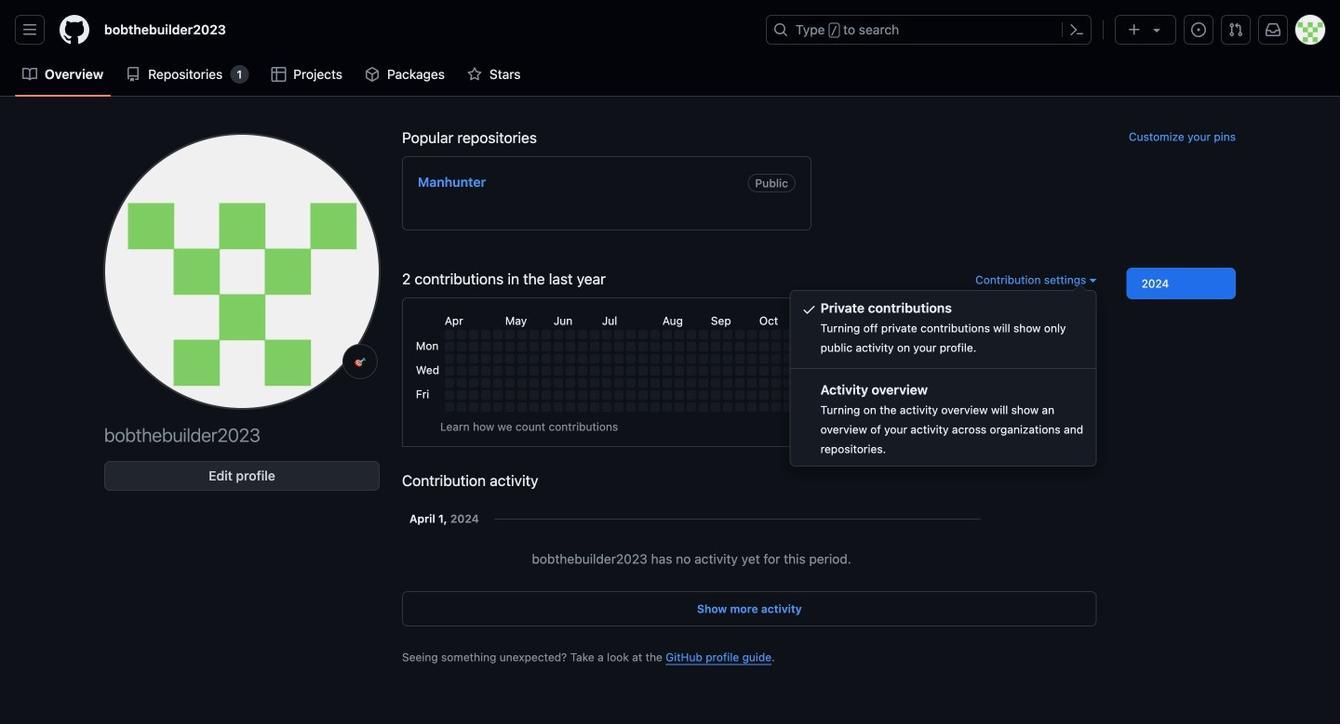Task type: describe. For each thing, give the bounding box(es) containing it.
change your avatar image
[[104, 134, 380, 409]]

triangle down image
[[1149, 22, 1164, 37]]

command palette image
[[1069, 22, 1084, 37]]

git pull request image
[[1228, 22, 1243, 37]]

book image
[[22, 67, 37, 82]]

homepage image
[[60, 15, 89, 45]]

table image
[[271, 67, 286, 82]]

plus image
[[1127, 22, 1142, 37]]

star image
[[467, 67, 482, 82]]

notifications image
[[1266, 22, 1280, 37]]



Task type: vqa. For each thing, say whether or not it's contained in the screenshot.
Tag icon
no



Task type: locate. For each thing, give the bounding box(es) containing it.
package image
[[365, 67, 380, 82]]

repo image
[[126, 67, 141, 82]]

cell
[[445, 330, 454, 339], [457, 330, 466, 339], [469, 330, 478, 339], [481, 330, 490, 339], [493, 330, 502, 339], [505, 330, 514, 339], [517, 330, 527, 339], [529, 330, 539, 339], [541, 330, 551, 339], [554, 330, 563, 339], [566, 330, 575, 339], [578, 330, 587, 339], [590, 330, 599, 339], [602, 330, 611, 339], [614, 330, 623, 339], [626, 330, 635, 339], [638, 330, 648, 339], [650, 330, 660, 339], [662, 330, 672, 339], [675, 330, 684, 339], [687, 330, 696, 339], [699, 330, 708, 339], [711, 330, 720, 339], [723, 330, 732, 339], [735, 330, 744, 339], [747, 330, 756, 339], [759, 330, 769, 339], [771, 330, 781, 339], [783, 330, 793, 339], [820, 330, 829, 339], [832, 330, 841, 339], [844, 330, 853, 339], [856, 330, 865, 339], [868, 330, 877, 339], [880, 330, 889, 339], [892, 330, 902, 339], [904, 330, 914, 339], [916, 330, 926, 339], [929, 330, 938, 339], [941, 330, 950, 339], [953, 330, 962, 339], [965, 330, 974, 339], [977, 330, 986, 339], [989, 330, 998, 339], [1001, 330, 1010, 339], [1013, 330, 1023, 339], [1025, 330, 1035, 339], [1037, 330, 1047, 339], [1050, 330, 1059, 339], [1062, 330, 1071, 339], [445, 342, 454, 352], [457, 342, 466, 352], [469, 342, 478, 352], [481, 342, 490, 352], [493, 342, 502, 352], [505, 342, 514, 352], [517, 342, 527, 352], [529, 342, 539, 352], [541, 342, 551, 352], [554, 342, 563, 352], [566, 342, 575, 352], [578, 342, 587, 352], [590, 342, 599, 352], [602, 342, 611, 352], [614, 342, 623, 352], [626, 342, 635, 352], [638, 342, 648, 352], [650, 342, 660, 352], [662, 342, 672, 352], [675, 342, 684, 352], [687, 342, 696, 352], [699, 342, 708, 352], [711, 342, 720, 352], [723, 342, 732, 352], [735, 342, 744, 352], [747, 342, 756, 352], [759, 342, 769, 352], [771, 342, 781, 352], [783, 342, 793, 352], [820, 342, 829, 352], [832, 342, 841, 352], [844, 342, 853, 352], [856, 342, 865, 352], [868, 342, 877, 352], [880, 342, 889, 352], [892, 342, 902, 352], [904, 342, 914, 352], [916, 342, 926, 352], [929, 342, 938, 352], [941, 342, 950, 352], [953, 342, 962, 352], [965, 342, 974, 352], [977, 342, 986, 352], [445, 354, 454, 364], [457, 354, 466, 364], [469, 354, 478, 364], [481, 354, 490, 364], [493, 354, 502, 364], [505, 354, 514, 364], [517, 354, 527, 364], [529, 354, 539, 364], [541, 354, 551, 364], [554, 354, 563, 364], [566, 354, 575, 364], [578, 354, 587, 364], [590, 354, 599, 364], [602, 354, 611, 364], [614, 354, 623, 364], [626, 354, 635, 364], [638, 354, 648, 364], [650, 354, 660, 364], [662, 354, 672, 364], [675, 354, 684, 364], [687, 354, 696, 364], [699, 354, 708, 364], [711, 354, 720, 364], [723, 354, 732, 364], [735, 354, 744, 364], [747, 354, 756, 364], [759, 354, 769, 364], [771, 354, 781, 364], [783, 354, 793, 364], [820, 354, 829, 364], [832, 354, 841, 364], [844, 354, 853, 364], [856, 354, 865, 364], [868, 354, 877, 364], [880, 354, 889, 364], [892, 354, 902, 364], [904, 354, 914, 364], [916, 354, 926, 364], [929, 354, 938, 364], [941, 354, 950, 364], [953, 354, 962, 364], [965, 354, 974, 364], [977, 354, 986, 364], [445, 366, 454, 376], [457, 366, 466, 376], [469, 366, 478, 376], [481, 366, 490, 376], [493, 366, 502, 376], [505, 366, 514, 376], [517, 366, 527, 376], [529, 366, 539, 376], [541, 366, 551, 376], [554, 366, 563, 376], [566, 366, 575, 376], [578, 366, 587, 376], [590, 366, 599, 376], [602, 366, 611, 376], [614, 366, 623, 376], [626, 366, 635, 376], [638, 366, 648, 376], [650, 366, 660, 376], [662, 366, 672, 376], [675, 366, 684, 376], [687, 366, 696, 376], [699, 366, 708, 376], [711, 366, 720, 376], [723, 366, 732, 376], [735, 366, 744, 376], [747, 366, 756, 376], [759, 366, 769, 376], [771, 366, 781, 376], [783, 366, 793, 376], [795, 366, 805, 376], [808, 366, 817, 376], [820, 366, 829, 376], [832, 366, 841, 376], [844, 366, 853, 376], [856, 366, 865, 376], [868, 366, 877, 376], [880, 366, 889, 376], [892, 366, 902, 376], [904, 366, 914, 376], [916, 366, 926, 376], [929, 366, 938, 376], [941, 366, 950, 376], [953, 366, 962, 376], [965, 366, 974, 376], [977, 366, 986, 376], [989, 366, 998, 376], [1001, 366, 1010, 376], [1013, 366, 1023, 376], [1025, 366, 1035, 376], [1037, 366, 1047, 376], [1050, 366, 1059, 376], [1062, 366, 1071, 376], [445, 379, 454, 388], [457, 379, 466, 388], [469, 379, 478, 388], [481, 379, 490, 388], [493, 379, 502, 388], [517, 379, 527, 388], [529, 379, 539, 388], [541, 379, 551, 388], [554, 379, 563, 388], [566, 379, 575, 388], [578, 379, 587, 388], [590, 379, 599, 388], [602, 379, 611, 388], [614, 379, 623, 388], [626, 379, 635, 388], [638, 379, 648, 388], [650, 379, 660, 388], [662, 379, 672, 388], [675, 379, 684, 388], [687, 379, 696, 388], [711, 379, 720, 388], [723, 379, 732, 388], [735, 379, 744, 388], [747, 379, 756, 388], [759, 379, 769, 388], [771, 379, 781, 388], [783, 379, 793, 388], [820, 379, 829, 388], [832, 379, 841, 388], [844, 379, 853, 388], [856, 379, 865, 388], [904, 379, 914, 388], [445, 391, 454, 400], [457, 391, 466, 400], [469, 391, 478, 400], [481, 391, 490, 400], [493, 391, 502, 400], [505, 391, 514, 400], [517, 391, 527, 400], [529, 391, 539, 400], [541, 391, 551, 400], [554, 391, 563, 400], [566, 391, 575, 400], [578, 391, 587, 400], [590, 391, 599, 400], [602, 391, 611, 400], [614, 391, 623, 400], [626, 391, 635, 400], [638, 391, 648, 400], [650, 391, 660, 400], [662, 391, 672, 400], [675, 391, 684, 400], [687, 391, 696, 400], [699, 391, 708, 400], [711, 391, 720, 400], [723, 391, 732, 400], [735, 391, 744, 400], [747, 391, 756, 400], [759, 391, 769, 400], [771, 391, 781, 400], [783, 391, 793, 400], [820, 391, 829, 400], [832, 391, 841, 400], [844, 391, 853, 400], [856, 391, 865, 400], [868, 391, 877, 400], [880, 391, 889, 400], [892, 391, 902, 400], [904, 391, 914, 400], [916, 391, 926, 400], [929, 391, 938, 400], [445, 403, 454, 412], [457, 403, 466, 412], [469, 403, 478, 412], [481, 403, 490, 412], [493, 403, 502, 412], [505, 403, 514, 412], [517, 403, 527, 412], [529, 403, 539, 412], [541, 403, 551, 412], [554, 403, 563, 412], [566, 403, 575, 412], [578, 403, 587, 412], [590, 403, 599, 412], [602, 403, 611, 412], [614, 403, 623, 412], [626, 403, 635, 412], [638, 403, 648, 412], [650, 403, 660, 412], [662, 403, 672, 412], [675, 403, 684, 412], [687, 403, 696, 412], [699, 403, 708, 412], [711, 403, 720, 412], [723, 403, 732, 412], [735, 403, 744, 412], [747, 403, 756, 412], [759, 403, 769, 412], [771, 403, 781, 412], [783, 403, 793, 412], [820, 403, 829, 412], [832, 403, 841, 412], [844, 403, 853, 412], [856, 403, 865, 412], [868, 403, 877, 412], [880, 403, 889, 412], [892, 403, 902, 412], [904, 403, 914, 412], [916, 403, 926, 412], [929, 403, 938, 412], [941, 403, 950, 412], [953, 403, 962, 412], [965, 403, 974, 412], [977, 403, 986, 412], [989, 403, 998, 412], [1001, 403, 1010, 412], [1013, 403, 1023, 412], [1025, 403, 1035, 412], [1037, 403, 1047, 412], [1050, 403, 1059, 412]]

menu
[[790, 290, 1097, 467]]

issue opened image
[[1191, 22, 1206, 37]]

check image
[[802, 302, 817, 317]]

grid
[[413, 310, 1086, 415]]



